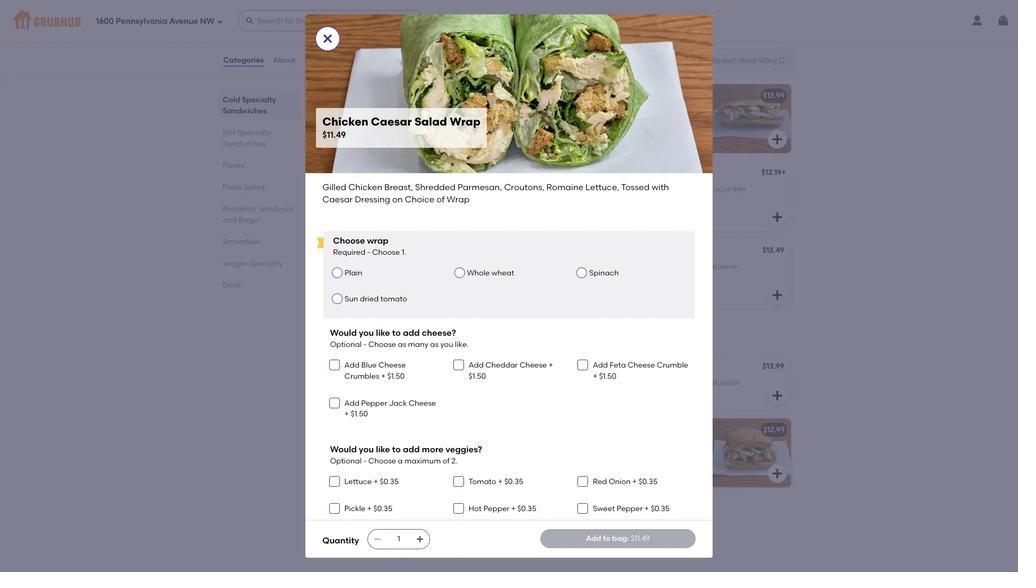 Task type: locate. For each thing, give the bounding box(es) containing it.
italian cold sandwich
[[331, 169, 411, 178]]

1 vertical spatial $11.49
[[322, 130, 346, 140]]

0 horizontal spatial veggie
[[223, 259, 247, 268]]

pepper for sweet
[[617, 505, 643, 514]]

bacon, inside crispy bacon, lettuce, tomato, mayo on toasted choice of bread.
[[355, 28, 381, 37]]

cheese for crumbles
[[378, 361, 406, 370]]

add feta cheese crumble + $1.50
[[593, 361, 688, 381]]

1 vertical spatial red
[[593, 478, 607, 487]]

caesar inside chicken caesar salad wrap $11.49
[[371, 115, 412, 129]]

1 vertical spatial sandwiches
[[223, 139, 266, 148]]

salad inside chicken caesar salad wrap $11.49
[[414, 115, 447, 129]]

add
[[403, 328, 420, 338], [403, 445, 420, 455]]

roast for beef,
[[346, 378, 364, 387]]

sandwich down fresh salad 'tab'
[[259, 205, 294, 214]]

0 horizontal spatial parmesan,
[[331, 273, 369, 282]]

1 horizontal spatial rye.
[[641, 389, 654, 398]]

1 vertical spatial choice
[[645, 273, 671, 282]]

pepper right sweet
[[617, 505, 643, 514]]

$1.50 up the sub.
[[469, 372, 486, 381]]

choice inside honey maple turkey, avocado, spinach, korean bbq sauce, mayo on choice of wrap
[[645, 273, 671, 282]]

add inside add feta cheese crumble + $1.50
[[593, 361, 608, 370]]

2 vertical spatial $11.49
[[631, 534, 650, 543]]

0 horizontal spatial as
[[398, 340, 406, 349]]

1 vertical spatial bread.
[[406, 117, 430, 126]]

turkey, inside ham, turkey, crispy bacon, lettuce, tomato, mayo on toasted choice of bread.
[[352, 106, 376, 115]]

0 horizontal spatial tossed
[[362, 284, 387, 293]]

croutons, up tomato
[[371, 273, 406, 282]]

dressing
[[355, 194, 390, 204], [331, 295, 362, 304]]

beef up the coleslaw,
[[346, 441, 362, 450]]

specialty down 'cold specialty sandwiches' on the top left of the page
[[237, 128, 271, 137]]

on inside hot beef pastrami, melted swiss, homemade coleslaw, russian dressing on toasted rye.
[[427, 452, 436, 461]]

dressing inside hot roast beef and roast turkey breast, melted provolone, russian dressing on toasted sub roll.
[[400, 530, 430, 539]]

chicken caesar salad wrap image
[[474, 240, 554, 309]]

turkey, inside the smoked turkey, crispy bacon, avocado, lettuce, tomato, red onion, mayo on sub roll.
[[599, 106, 623, 115]]

add for add blue cheese crumbles
[[344, 361, 359, 370]]

provolone, inside turkey breast, provolone, avocado, lettuce, tomato, mayo on sub roll.
[[620, 28, 658, 37]]

would down the sun
[[330, 328, 357, 338]]

1 crispy from the left
[[378, 106, 399, 115]]

- up lettuce + $0.35
[[363, 457, 367, 466]]

add for add to bag: $11.49
[[586, 534, 601, 543]]

melted inside hot beef pastrami, melted swiss, homemade coleslaw, russian dressing on toasted rye.
[[400, 441, 425, 450]]

and
[[223, 216, 237, 225], [331, 389, 345, 398], [384, 519, 398, 528]]

0 vertical spatial avocado,
[[660, 28, 694, 37]]

specialty for cold specialty sandwiches tab
[[242, 95, 276, 104]]

1 horizontal spatial choice
[[405, 194, 435, 204]]

bread. for veggie
[[614, 195, 638, 204]]

as left many
[[398, 340, 406, 349]]

romaine
[[546, 182, 583, 192], [408, 273, 440, 282]]

melted up maximum
[[400, 441, 425, 450]]

1 horizontal spatial tossed
[[621, 182, 650, 192]]

add for add feta cheese crumble + $1.50
[[593, 361, 608, 370]]

italian cold sandwich image
[[474, 162, 554, 231]]

1 vertical spatial gilled chicken breast, shredded parmesan, croutons, romaine lettuce, tossed with caesar dressing on choice of wrap
[[331, 262, 447, 304]]

horseradish
[[475, 378, 518, 387]]

1 horizontal spatial bread.
[[406, 117, 430, 126]]

beef
[[346, 441, 362, 450], [366, 519, 382, 528]]

on inside the smoked turkey, crispy bacon, avocado, lettuce, tomato, red onion, mayo on sub roll.
[[591, 128, 600, 137]]

bread. inside ham, turkey, crispy bacon, lettuce, tomato, mayo on toasted choice of bread.
[[406, 117, 430, 126]]

hot specialty sandwiches up hot roast beef jalapeno sandwich
[[322, 332, 468, 345]]

add inside add blue cheese crumbles
[[344, 361, 359, 370]]

0 vertical spatial sandwiches
[[223, 107, 267, 116]]

0 vertical spatial optional
[[330, 340, 362, 349]]

$12.49 for $12.49
[[762, 246, 784, 255]]

roast down roast
[[346, 378, 364, 387]]

0 vertical spatial red
[[667, 184, 681, 193]]

bacon, up the red
[[648, 106, 673, 115]]

svg image
[[217, 18, 223, 25], [771, 211, 784, 224], [771, 289, 784, 302], [331, 362, 337, 369], [455, 362, 462, 369], [771, 390, 784, 403], [771, 468, 784, 480], [331, 479, 337, 485], [455, 479, 462, 485], [580, 479, 586, 485], [331, 506, 337, 512], [455, 506, 462, 512], [533, 530, 546, 543], [416, 536, 424, 544]]

1 add from the top
[[403, 328, 420, 338]]

0 vertical spatial would
[[330, 328, 357, 338]]

tomato, inside crispy bacon, lettuce, tomato, mayo on toasted choice of bread.
[[411, 28, 440, 37]]

add up many
[[403, 328, 420, 338]]

bacon, inside ham, turkey, crispy bacon, lettuce, tomato, mayo on toasted choice of bread.
[[401, 106, 426, 115]]

1 vertical spatial with
[[388, 284, 403, 293]]

tossed
[[621, 182, 650, 192], [362, 284, 387, 293]]

0 vertical spatial $12.49
[[522, 90, 544, 99]]

0 vertical spatial shredded
[[415, 182, 456, 192]]

0 horizontal spatial avocado,
[[568, 117, 602, 126]]

tomato
[[469, 478, 496, 487]]

rye. down homemade
[[468, 452, 480, 461]]

hot specialty sandwiches up panini
[[223, 128, 271, 148]]

0 horizontal spatial romaine
[[408, 273, 440, 282]]

1 vertical spatial -
[[363, 340, 367, 349]]

worcestershire
[[347, 389, 401, 398]]

cold right cobbie
[[597, 91, 615, 100]]

crispy bacon, lettuce, tomato, mayo on toasted choice of bread.
[[331, 28, 503, 48]]

turkey, for ham,
[[352, 106, 376, 115]]

sandwich down chicken caesar salad wrap $11.49
[[375, 169, 411, 178]]

sauerkraut,
[[670, 378, 711, 387]]

2 turkey, from the left
[[599, 106, 623, 115]]

0 vertical spatial with
[[652, 182, 669, 192]]

would up lettuce
[[330, 445, 357, 455]]

0 vertical spatial gilled
[[322, 182, 346, 192]]

sandwiches
[[223, 107, 267, 116], [223, 139, 266, 148], [401, 332, 468, 345]]

optional
[[330, 340, 362, 349], [330, 457, 362, 466]]

1 vertical spatial beef
[[366, 519, 382, 528]]

like inside would you like to add more veggies? optional - choose a maximum of 2.
[[376, 445, 390, 455]]

dressing down the plain in the left top of the page
[[331, 295, 362, 304]]

0 vertical spatial like
[[376, 328, 390, 338]]

chicken down 'club'
[[322, 115, 368, 129]]

rye. inside the hot corn beef, melted swiss, sauerkraut, russian dressing on toasted rye.
[[641, 389, 654, 398]]

veggie inside veggie specialty tab
[[223, 259, 247, 268]]

0 horizontal spatial rye.
[[468, 452, 480, 461]]

romaine down $14.39
[[546, 182, 583, 192]]

lettuce, inside ham, turkey, crispy bacon, lettuce, tomato, mayo on toasted choice of bread.
[[428, 106, 455, 115]]

+ inside add pepper jack  cheese + $1.50
[[344, 410, 349, 419]]

pepper
[[361, 399, 387, 408], [483, 505, 509, 514], [617, 505, 643, 514]]

choice for veggie
[[579, 195, 604, 204]]

like for cheese?
[[376, 328, 390, 338]]

you up lettuce + $0.35
[[359, 445, 374, 455]]

$1.50 down feta
[[599, 372, 616, 381]]

toasted inside ham, turkey, crispy bacon, lettuce, tomato, mayo on toasted choice of bread.
[[342, 117, 370, 126]]

add for add cheddar cheese + $1.50
[[469, 361, 484, 370]]

0 vertical spatial $11.49
[[524, 12, 544, 21]]

with up tomato
[[388, 284, 403, 293]]

choice inside crispy bacon, lettuce, tomato, mayo on toasted choice of bread.
[[331, 39, 355, 48]]

honey maple turkey, avocado, spinach, korean bbq sauce, mayo on choice of wrap
[[568, 262, 739, 282]]

2 crispy from the left
[[625, 106, 646, 115]]

sandwiches inside hot specialty sandwiches
[[223, 139, 266, 148]]

0 horizontal spatial $11.49
[[322, 130, 346, 140]]

0 vertical spatial bread.
[[366, 39, 389, 48]]

1 horizontal spatial breast,
[[593, 28, 618, 37]]

russian
[[713, 378, 740, 387], [366, 452, 393, 461], [370, 530, 398, 539]]

roast
[[346, 363, 367, 372]]

1 vertical spatial roll.
[[616, 128, 629, 137]]

mayo inside the smoked turkey, crispy bacon, avocado, lettuce, tomato, red onion, mayo on sub roll.
[[568, 128, 589, 137]]

2 beef, from the left
[[601, 378, 619, 387]]

add inside "would you like to add cheese? optional - choose as many as you like."
[[403, 328, 420, 338]]

italian
[[331, 169, 354, 178]]

on
[[464, 28, 473, 37], [650, 39, 659, 48], [331, 117, 340, 126], [591, 128, 600, 137], [392, 194, 403, 204], [568, 195, 578, 204], [634, 273, 643, 282], [363, 295, 373, 304], [426, 389, 435, 398], [600, 389, 610, 398], [651, 426, 661, 435], [427, 452, 436, 461], [432, 530, 441, 539]]

1 turkey, from the left
[[352, 106, 376, 115]]

bread. for blt cold sandwich
[[366, 39, 389, 48]]

1 vertical spatial avocado,
[[644, 262, 678, 271]]

hot roast beef jalapeno sandwich
[[331, 363, 460, 372]]

sandwich up the smoked turkey, crispy bacon, avocado, lettuce, tomato, red onion, mayo on sub roll.
[[616, 91, 652, 100]]

sandwich up crispy bacon, lettuce, tomato, mayo on toasted choice of bread.
[[365, 13, 401, 22]]

dressing down italian cold sandwich
[[355, 194, 390, 204]]

$11.49 left the tasty
[[524, 12, 544, 21]]

+
[[544, 12, 548, 21], [544, 90, 548, 99], [782, 168, 786, 177], [549, 361, 553, 370], [381, 372, 386, 381], [593, 372, 597, 381], [344, 410, 349, 419], [374, 478, 378, 487], [498, 478, 503, 487], [632, 478, 637, 487], [367, 505, 372, 514], [511, 505, 516, 514], [644, 505, 649, 514]]

cold right blt in the top left of the page
[[346, 13, 363, 22]]

sandwiches up hot specialty sandwiches tab
[[223, 107, 267, 116]]

1 horizontal spatial crispy
[[625, 106, 646, 115]]

0 vertical spatial add
[[403, 328, 420, 338]]

fresh salad tab
[[223, 182, 297, 193]]

like inside "would you like to add cheese? optional - choose as many as you like."
[[376, 328, 390, 338]]

breast, down tasty turkey cold sandwich
[[593, 28, 618, 37]]

bread.
[[366, 39, 389, 48], [406, 117, 430, 126], [614, 195, 638, 204]]

ham, turkey, crispy bacon, lettuce, tomato, mayo on toasted choice of bread.
[[331, 106, 507, 126]]

choice inside avocado, lettuce, tomato, red onion, cucumber on choice of bread.
[[579, 195, 604, 204]]

$0.35 down tomato + $0.35
[[517, 505, 536, 514]]

add inside would you like to add more veggies? optional - choose a maximum of 2.
[[403, 445, 420, 455]]

hot inside hot specialty sandwiches
[[223, 128, 236, 137]]

panini
[[223, 161, 245, 170]]

like
[[376, 328, 390, 338], [376, 445, 390, 455]]

1 horizontal spatial roll.
[[616, 128, 629, 137]]

add to bag: $11.49
[[586, 534, 650, 543]]

you inside would you like to add more veggies? optional - choose a maximum of 2.
[[359, 445, 374, 455]]

2 vertical spatial choice
[[374, 295, 400, 304]]

avocado, inside honey maple turkey, avocado, spinach, korean bbq sauce, mayo on choice of wrap
[[644, 262, 678, 271]]

turkey
[[589, 13, 613, 22], [568, 28, 592, 37]]

blue
[[361, 361, 377, 370]]

bacon, down blt cold sandwich
[[355, 28, 381, 37]]

0 horizontal spatial breast,
[[444, 519, 469, 528]]

turkey down the tasty
[[568, 28, 592, 37]]

1 vertical spatial sub
[[602, 128, 614, 137]]

pepper down worcestershire at the bottom left
[[361, 399, 387, 408]]

maximum
[[404, 457, 441, 466]]

1 horizontal spatial beef,
[[601, 378, 619, 387]]

add inside add pepper jack  cheese + $1.50
[[344, 399, 359, 408]]

cheese right cheddar
[[520, 361, 547, 370]]

tomato,
[[411, 28, 440, 37], [597, 39, 626, 48], [457, 106, 485, 115], [633, 117, 662, 126]]

beef down pickle + $0.35
[[366, 519, 382, 528]]

bacon,
[[355, 28, 381, 37], [401, 106, 426, 115], [648, 106, 673, 115]]

cheese for crumble
[[628, 361, 655, 370]]

$0.35 down 'a'
[[380, 478, 399, 487]]

crispy inside ham, turkey, crispy bacon, lettuce, tomato, mayo on toasted choice of bread.
[[378, 106, 399, 115]]

beef, for sandwich
[[601, 378, 619, 387]]

pepper for add
[[361, 399, 387, 408]]

add inside add cheddar cheese + $1.50
[[469, 361, 484, 370]]

breast, down italian cold sandwich
[[384, 182, 413, 192]]

tomato, inside ham, turkey, crispy bacon, lettuce, tomato, mayo on toasted choice of bread.
[[457, 106, 485, 115]]

sweet
[[593, 505, 615, 514]]

1 horizontal spatial avocado,
[[644, 262, 678, 271]]

+ inside add feta cheese crumble + $1.50
[[593, 372, 597, 381]]

$11.49 down ham,
[[322, 130, 346, 140]]

cold for italian cold sandwich
[[356, 169, 374, 178]]

of inside would you like to add more veggies? optional - choose a maximum of 2.
[[443, 457, 450, 466]]

1 vertical spatial veggie
[[223, 259, 247, 268]]

1 horizontal spatial choice
[[371, 117, 396, 126]]

hot specialty sandwiches
[[223, 128, 271, 148], [322, 332, 468, 345]]

0 horizontal spatial provolone,
[[331, 530, 369, 539]]

1 vertical spatial optional
[[330, 457, 362, 466]]

0 vertical spatial russian
[[713, 378, 740, 387]]

smoothies tab
[[223, 236, 297, 248]]

1 vertical spatial croutons,
[[371, 273, 406, 282]]

0 vertical spatial choice
[[331, 39, 355, 48]]

0 vertical spatial choice
[[405, 194, 435, 204]]

crispy
[[378, 106, 399, 115], [625, 106, 646, 115]]

cheese down sauce
[[409, 399, 436, 408]]

choose wrap required - choose 1.
[[333, 236, 406, 257]]

add blue cheese crumbles
[[344, 361, 406, 381]]

romaine down chicken caesar salad wrap
[[408, 273, 440, 282]]

sandwiches for hot specialty sandwiches tab
[[223, 139, 266, 148]]

mayo inside ham, turkey, crispy bacon, lettuce, tomato, mayo on toasted choice of bread.
[[487, 106, 507, 115]]

pepper for hot
[[483, 505, 509, 514]]

2 optional from the top
[[330, 457, 362, 466]]

turkey,
[[352, 106, 376, 115], [599, 106, 623, 115]]

$1.50 down worcestershire at the bottom left
[[351, 410, 368, 419]]

1 optional from the top
[[330, 340, 362, 349]]

gilled chicken breast, shredded parmesan, croutons, romaine lettuce, tossed with caesar dressing on choice of wrap down $14.39
[[322, 182, 671, 204]]

cold
[[346, 13, 363, 22], [615, 13, 632, 22], [350, 91, 367, 100], [597, 91, 615, 100], [223, 95, 240, 104], [356, 169, 374, 178]]

rueben hot sandwich
[[568, 363, 649, 372]]

about button
[[272, 41, 296, 80]]

provolone,
[[620, 28, 658, 37], [331, 530, 369, 539]]

1600
[[96, 16, 114, 26]]

1 would from the top
[[330, 328, 357, 338]]

2.
[[451, 457, 457, 466]]

0 vertical spatial dressing
[[568, 389, 599, 398]]

gilled down "italian"
[[322, 182, 346, 192]]

mayo
[[612, 273, 632, 282]]

cold down categories button at the top left
[[223, 95, 240, 104]]

- down wrap
[[367, 248, 370, 257]]

would for would you like to add cheese?
[[330, 328, 357, 338]]

2 vertical spatial salad
[[391, 247, 412, 256]]

2 like from the top
[[376, 445, 390, 455]]

0 horizontal spatial $12.49
[[522, 90, 544, 99]]

1 horizontal spatial red
[[667, 184, 681, 193]]

choose inside would you like to add more veggies? optional - choose a maximum of 2.
[[368, 457, 396, 466]]

russian down san francisco hot sandwich
[[370, 530, 398, 539]]

1 vertical spatial dressing
[[395, 452, 425, 461]]

caesar down "italian"
[[322, 194, 353, 204]]

2 vertical spatial and
[[384, 519, 398, 528]]

hot inside hot roast beef, melted jalapeno havarti, horseradish and worcestershire sauce on toasted sub.
[[331, 378, 344, 387]]

Input item quantity number field
[[387, 530, 411, 549]]

pepper down tomato + $0.35
[[483, 505, 509, 514]]

sub inside hot roast beef and roast turkey breast, melted provolone, russian dressing on toasted sub roll.
[[472, 530, 485, 539]]

gilled
[[322, 182, 346, 192], [331, 262, 352, 271]]

1 vertical spatial like
[[376, 445, 390, 455]]

tomato, inside the smoked turkey, crispy bacon, avocado, lettuce, tomato, red onion, mayo on sub roll.
[[633, 117, 662, 126]]

would inside would you like to add more veggies? optional - choose a maximum of 2.
[[330, 445, 357, 455]]

0 horizontal spatial choice
[[331, 39, 355, 48]]

to for cheese?
[[392, 328, 401, 338]]

1 vertical spatial choice
[[371, 117, 396, 126]]

choice
[[331, 39, 355, 48], [371, 117, 396, 126], [579, 195, 604, 204]]

0 vertical spatial hot specialty sandwiches
[[223, 128, 271, 148]]

1 horizontal spatial sub
[[602, 128, 614, 137]]

1 beef, from the left
[[366, 378, 384, 387]]

1 horizontal spatial $12.49
[[762, 246, 784, 255]]

beef, up worcestershire at the bottom left
[[366, 378, 384, 387]]

rye.
[[641, 389, 654, 398], [468, 452, 480, 461]]

roast inside hot roast beef, melted jalapeno havarti, horseradish and worcestershire sauce on toasted sub.
[[346, 378, 364, 387]]

veggie
[[568, 169, 594, 178], [223, 259, 247, 268]]

2 vertical spatial -
[[363, 457, 367, 466]]

chicken left breast
[[594, 426, 624, 435]]

0 vertical spatial and
[[223, 216, 237, 225]]

$13.99 for hot corn beef, melted swiss, sauerkraut, russian dressing on toasted rye.
[[763, 362, 784, 371]]

0 vertical spatial provolone,
[[620, 28, 658, 37]]

gilled down 'required'
[[331, 262, 352, 271]]

optional up roast
[[330, 340, 362, 349]]

cold right "italian"
[[356, 169, 374, 178]]

cheddar
[[485, 361, 518, 370]]

bbq
[[568, 273, 584, 282]]

you for veggies?
[[359, 445, 374, 455]]

choose up 'required'
[[333, 236, 365, 246]]

with left the onion,
[[652, 182, 669, 192]]

required
[[333, 248, 365, 257]]

1 horizontal spatial and
[[331, 389, 345, 398]]

svg image
[[997, 14, 1010, 27], [245, 16, 254, 25], [321, 32, 334, 45], [533, 55, 546, 68], [771, 55, 784, 68], [533, 133, 546, 146], [771, 133, 784, 146], [580, 362, 586, 369], [331, 400, 337, 407], [580, 506, 586, 512], [373, 536, 382, 544]]

wrap inside chicken caesar salad wrap $11.49
[[450, 115, 481, 129]]

breakfast
[[223, 205, 257, 214]]

to inside would you like to add more veggies? optional - choose a maximum of 2.
[[392, 445, 401, 455]]

add up crumbles
[[344, 361, 359, 370]]

dressing inside the hot corn beef, melted swiss, sauerkraut, russian dressing on toasted rye.
[[568, 389, 599, 398]]

breast, down "1." at the top of page
[[385, 262, 410, 271]]

add left feta
[[593, 361, 608, 370]]

hot
[[223, 128, 236, 137], [322, 332, 343, 345], [331, 363, 344, 372], [598, 363, 611, 372], [331, 378, 344, 387], [568, 378, 581, 387], [698, 426, 711, 435], [331, 441, 344, 450], [384, 504, 397, 513], [469, 505, 482, 514], [331, 519, 344, 528]]

bacon, for cobbie
[[648, 106, 673, 115]]

jalapeno
[[413, 378, 444, 387]]

crumble
[[657, 361, 688, 370]]

2 horizontal spatial salad
[[414, 115, 447, 129]]

caesar down "club cold sandwich"
[[371, 115, 412, 129]]

toasted inside the hot corn beef, melted swiss, sauerkraut, russian dressing on toasted rye.
[[611, 389, 639, 398]]

2 horizontal spatial and
[[384, 519, 398, 528]]

to left bag:
[[603, 534, 610, 543]]

melted inside hot roast beef, melted jalapeno havarti, horseradish and worcestershire sauce on toasted sub.
[[385, 378, 411, 387]]

sandwich
[[365, 13, 401, 22], [634, 13, 670, 22], [369, 91, 405, 100], [616, 91, 652, 100], [375, 169, 411, 178], [259, 205, 294, 214], [424, 363, 460, 372], [613, 363, 649, 372], [713, 426, 749, 435], [399, 504, 435, 513]]

$13.99
[[763, 91, 785, 100], [525, 362, 547, 371], [763, 362, 784, 371]]

melted down hot roast beef jalapeno sandwich
[[385, 378, 411, 387]]

bacon, down "club cold sandwich"
[[401, 106, 426, 115]]

on inside honey maple turkey, avocado, spinach, korean bbq sauce, mayo on choice of wrap
[[634, 273, 643, 282]]

cheese inside add cheddar cheese + $1.50
[[520, 361, 547, 370]]

0 horizontal spatial hot specialty sandwiches
[[223, 128, 271, 148]]

0 horizontal spatial with
[[388, 284, 403, 293]]

2 as from the left
[[430, 340, 439, 349]]

1 like from the top
[[376, 328, 390, 338]]

bread. inside avocado, lettuce, tomato, red onion, cucumber on choice of bread.
[[614, 195, 638, 204]]

pennsylvania
[[116, 16, 167, 26]]

beef, inside hot roast beef, melted jalapeno havarti, horseradish and worcestershire sauce on toasted sub.
[[366, 378, 384, 387]]

to inside "would you like to add cheese? optional - choose as many as you like."
[[392, 328, 401, 338]]

- up the blue
[[363, 340, 367, 349]]

beef,
[[366, 378, 384, 387], [601, 378, 619, 387]]

spinach,
[[680, 262, 711, 271]]

1 horizontal spatial avocado,
[[660, 28, 694, 37]]

cheese inside add feta cheese crumble + $1.50
[[628, 361, 655, 370]]

like for more
[[376, 445, 390, 455]]

0 horizontal spatial roll.
[[487, 530, 500, 539]]

choose up the "beef"
[[368, 340, 396, 349]]

lettuce,
[[382, 28, 410, 37], [568, 39, 596, 48], [428, 106, 455, 115], [604, 117, 631, 126]]

0 vertical spatial -
[[367, 248, 370, 257]]

cold specialty sandwiches tab
[[223, 94, 297, 117]]

breast, right turkey
[[444, 519, 469, 528]]

2 vertical spatial choice
[[579, 195, 604, 204]]

chicken caesar salad wrap
[[331, 247, 434, 256]]

1 vertical spatial add
[[403, 445, 420, 455]]

add up havarti,
[[469, 361, 484, 370]]

specialty for hot specialty sandwiches tab
[[237, 128, 271, 137]]

red left onion
[[593, 478, 607, 487]]

gilled chicken breast, shredded parmesan, croutons, romaine lettuce, tossed with caesar dressing on choice of wrap down chicken caesar salad wrap
[[331, 262, 447, 304]]

of inside avocado, lettuce, tomato, red onion, cucumber on choice of bread.
[[605, 195, 613, 204]]

0 vertical spatial beef
[[346, 441, 362, 450]]

crispy down "club cold sandwich"
[[378, 106, 399, 115]]

sauce
[[402, 389, 424, 398]]

gilled chicken breast, shredded parmesan, croutons, romaine lettuce, tossed with caesar dressing on choice of wrap
[[322, 182, 671, 204], [331, 262, 447, 304]]

grilled chicken breast on focaccia hot sandwich image
[[712, 419, 791, 488]]

croutons, down $14.39
[[504, 182, 544, 192]]

and down breakfast
[[223, 216, 237, 225]]

beef, inside the hot corn beef, melted swiss, sauerkraut, russian dressing on toasted rye.
[[601, 378, 619, 387]]

russian inside the hot corn beef, melted swiss, sauerkraut, russian dressing on toasted rye.
[[713, 378, 740, 387]]

croutons,
[[504, 182, 544, 192], [371, 273, 406, 282]]

chicken caesar salad wrap $11.49
[[322, 115, 481, 140]]

$1.50 inside add cheddar cheese + $1.50
[[469, 372, 486, 381]]

caesar down wrap
[[363, 247, 389, 256]]

turkey, down the cobbie cold sandwich
[[599, 106, 623, 115]]

plain
[[345, 269, 362, 278]]

2 add from the top
[[403, 445, 420, 455]]

1 horizontal spatial romaine
[[546, 182, 583, 192]]

0 horizontal spatial salad
[[244, 183, 265, 192]]

crispy inside the smoked turkey, crispy bacon, avocado, lettuce, tomato, red onion, mayo on sub roll.
[[625, 106, 646, 115]]

1 horizontal spatial beef
[[366, 519, 382, 528]]

to up 'a'
[[392, 445, 401, 455]]

+ $1.50
[[379, 372, 405, 381]]

add down worcestershire at the bottom left
[[344, 399, 359, 408]]

cheese right feta
[[628, 361, 655, 370]]

and inside hot roast beef and roast turkey breast, melted provolone, russian dressing on toasted sub roll.
[[384, 519, 398, 528]]

$11.49 right bag:
[[631, 534, 650, 543]]

1 vertical spatial $12.49
[[762, 246, 784, 255]]

cheese inside add blue cheese crumbles
[[378, 361, 406, 370]]

specialty down 'smoothies' tab
[[249, 259, 283, 268]]

on inside ham, turkey, crispy bacon, lettuce, tomato, mayo on toasted choice of bread.
[[331, 117, 340, 126]]

2 horizontal spatial bacon,
[[648, 106, 673, 115]]

melted for on
[[400, 441, 425, 450]]

choice for blt cold sandwich
[[331, 39, 355, 48]]

-
[[367, 248, 370, 257], [363, 340, 367, 349], [363, 457, 367, 466]]

0 horizontal spatial bacon,
[[355, 28, 381, 37]]

choose down pastrami, on the bottom left of page
[[368, 457, 396, 466]]

and down crumbles
[[331, 389, 345, 398]]

main navigation navigation
[[0, 0, 1018, 41]]

0 horizontal spatial bread.
[[366, 39, 389, 48]]

2 would from the top
[[330, 445, 357, 455]]

cold right 'club'
[[350, 91, 367, 100]]

sandwiches up panini
[[223, 139, 266, 148]]

roll. inside hot roast beef and roast turkey breast, melted provolone, russian dressing on toasted sub roll.
[[487, 530, 500, 539]]

spinach
[[589, 269, 619, 278]]

2 horizontal spatial choice
[[645, 273, 671, 282]]

1 vertical spatial rye.
[[468, 452, 480, 461]]

add up maximum
[[403, 445, 420, 455]]

0 vertical spatial roll.
[[675, 39, 688, 48]]

optional up lettuce
[[330, 457, 362, 466]]

onion,
[[682, 184, 706, 193]]

parmesan,
[[458, 182, 502, 192], [331, 273, 369, 282]]

1 horizontal spatial veggie
[[568, 169, 594, 178]]

1 vertical spatial and
[[331, 389, 345, 398]]

beef, for beef
[[366, 378, 384, 387]]



Task type: vqa. For each thing, say whether or not it's contained in the screenshot.
Cravings Value Menu
no



Task type: describe. For each thing, give the bounding box(es) containing it.
avocado, inside turkey breast, provolone, avocado, lettuce, tomato, mayo on sub roll.
[[660, 28, 694, 37]]

on inside hot roast beef and roast turkey breast, melted provolone, russian dressing on toasted sub roll.
[[432, 530, 441, 539]]

turkey inside turkey breast, provolone, avocado, lettuce, tomato, mayo on sub roll.
[[568, 28, 592, 37]]

hot corn beef, melted swiss, sauerkraut, russian dressing on toasted rye.
[[568, 378, 740, 398]]

salad for chicken caesar salad wrap
[[391, 247, 412, 256]]

melted inside hot roast beef and roast turkey breast, melted provolone, russian dressing on toasted sub roll.
[[471, 519, 496, 528]]

cobbie cold sandwich image
[[712, 84, 791, 153]]

1 as from the left
[[398, 340, 406, 349]]

hot roast beef and roast turkey breast, melted provolone, russian dressing on toasted sub roll.
[[331, 519, 500, 539]]

on inside turkey breast, provolone, avocado, lettuce, tomato, mayo on sub roll.
[[650, 39, 659, 48]]

$13.99 for hot roast beef, melted jalapeno havarti, horseradish and worcestershire sauce on toasted sub.
[[525, 362, 547, 371]]

to for more
[[392, 445, 401, 455]]

pastrami,
[[364, 441, 398, 450]]

feta
[[610, 361, 626, 370]]

panini tab
[[223, 160, 297, 171]]

sauce,
[[586, 273, 611, 282]]

sandwich up chicken caesar salad wrap $11.49
[[369, 91, 405, 100]]

0 horizontal spatial red
[[593, 478, 607, 487]]

cheese?
[[422, 328, 456, 338]]

salad inside 'tab'
[[244, 183, 265, 192]]

0 vertical spatial tossed
[[621, 182, 650, 192]]

on inside hot roast beef, melted jalapeno havarti, horseradish and worcestershire sauce on toasted sub.
[[426, 389, 435, 398]]

nw
[[200, 16, 215, 26]]

you for optional
[[359, 328, 374, 338]]

- inside would you like to add more veggies? optional - choose a maximum of 2.
[[363, 457, 367, 466]]

onion,
[[677, 117, 699, 126]]

add for more
[[403, 445, 420, 455]]

$12.99
[[763, 426, 785, 435]]

0 vertical spatial parmesan,
[[458, 182, 502, 192]]

cold for cobbie cold sandwich
[[597, 91, 615, 100]]

sandwich inside breakfast sandwich and bagel
[[259, 205, 294, 214]]

on inside crispy bacon, lettuce, tomato, mayo on toasted choice of bread.
[[464, 28, 473, 37]]

toasted inside hot roast beef, melted jalapeno havarti, horseradish and worcestershire sauce on toasted sub.
[[437, 389, 465, 398]]

beef inside hot roast beef and roast turkey breast, melted provolone, russian dressing on toasted sub roll.
[[366, 519, 382, 528]]

roast up input item quantity number field at the left of the page
[[400, 519, 418, 528]]

turkey, for smoked
[[599, 106, 623, 115]]

fresh
[[223, 183, 242, 192]]

grilled chicken breast on focaccia hot sandwich
[[568, 426, 749, 435]]

rye. inside hot beef pastrami, melted swiss, homemade coleslaw, russian dressing on toasted rye.
[[468, 452, 480, 461]]

melted for sauce
[[385, 378, 411, 387]]

dressing inside hot beef pastrami, melted swiss, homemade coleslaw, russian dressing on toasted rye.
[[395, 452, 425, 461]]

$11.49 +
[[524, 12, 548, 21]]

and inside hot roast beef, melted jalapeno havarti, horseradish and worcestershire sauce on toasted sub.
[[331, 389, 345, 398]]

tomato, inside turkey breast, provolone, avocado, lettuce, tomato, mayo on sub roll.
[[597, 39, 626, 48]]

melted for toasted
[[621, 378, 646, 387]]

cold inside 'cold specialty sandwiches'
[[223, 95, 240, 104]]

cold for blt cold sandwich
[[346, 13, 363, 22]]

honey
[[568, 262, 591, 271]]

1 vertical spatial breast,
[[385, 262, 410, 271]]

lettuce, inside the smoked turkey, crispy bacon, avocado, lettuce, tomato, red onion, mayo on sub roll.
[[604, 117, 631, 126]]

sandwich up turkey breast, provolone, avocado, lettuce, tomato, mayo on sub roll.
[[634, 13, 670, 22]]

$0.35 up hot pepper + $0.35
[[504, 478, 523, 487]]

whole
[[467, 269, 490, 278]]

jack
[[389, 399, 407, 408]]

fresh salad
[[223, 183, 265, 192]]

coleslaw,
[[331, 452, 364, 461]]

$12.19 +
[[761, 168, 786, 177]]

francisco
[[347, 504, 382, 513]]

mayo inside turkey breast, provolone, avocado, lettuce, tomato, mayo on sub roll.
[[628, 39, 648, 48]]

roll. inside turkey breast, provolone, avocado, lettuce, tomato, mayo on sub roll.
[[675, 39, 688, 48]]

lettuce + $0.35
[[344, 478, 399, 487]]

$12.19
[[761, 168, 782, 177]]

1 horizontal spatial $11.49
[[524, 12, 544, 21]]

1 horizontal spatial croutons,
[[504, 182, 544, 192]]

add for cheese?
[[403, 328, 420, 338]]

red onion + $0.35
[[593, 478, 657, 487]]

2 horizontal spatial $11.49
[[631, 534, 650, 543]]

choose down wrap
[[372, 248, 400, 257]]

chicken down choose wrap required - choose 1.
[[353, 262, 383, 271]]

1.
[[402, 248, 406, 257]]

reviews
[[304, 56, 334, 65]]

avocado, lettuce, tomato, red onion, cucumber on choice of bread.
[[568, 184, 746, 204]]

specialty for veggie specialty tab
[[249, 259, 283, 268]]

of inside honey maple turkey, avocado, spinach, korean bbq sauce, mayo on choice of wrap
[[672, 273, 680, 282]]

0 vertical spatial dressing
[[355, 194, 390, 204]]

tasty turkey cold sandwich
[[568, 13, 670, 22]]

1 vertical spatial shredded
[[411, 262, 447, 271]]

roll. inside the smoked turkey, crispy bacon, avocado, lettuce, tomato, red onion, mayo on sub roll.
[[616, 128, 629, 137]]

ham,
[[331, 106, 350, 115]]

hot specialty sandwiches tab
[[223, 127, 297, 150]]

swiss,
[[648, 378, 668, 387]]

club cold sandwich
[[331, 91, 405, 100]]

homemade
[[450, 441, 492, 450]]

0 vertical spatial turkey
[[589, 13, 613, 22]]

reviews button
[[304, 41, 334, 80]]

veggies?
[[446, 445, 482, 455]]

+ inside add cheddar cheese + $1.50
[[549, 361, 553, 370]]

sub inside turkey breast, provolone, avocado, lettuce, tomato, mayo on sub roll.
[[661, 39, 674, 48]]

turkey
[[420, 519, 442, 528]]

lettuce, inside turkey breast, provolone, avocado, lettuce, tomato, mayo on sub roll.
[[568, 39, 596, 48]]

avocado, inside the smoked turkey, crispy bacon, avocado, lettuce, tomato, red onion, mayo on sub roll.
[[568, 117, 602, 126]]

on inside avocado, lettuce, tomato, red onion, cucumber on choice of bread.
[[568, 195, 578, 204]]

sub inside the smoked turkey, crispy bacon, avocado, lettuce, tomato, red onion, mayo on sub roll.
[[602, 128, 614, 137]]

0 vertical spatial breast,
[[384, 182, 413, 192]]

sandwich up hot roast beef and roast turkey breast, melted provolone, russian dressing on toasted sub roll.
[[399, 504, 435, 513]]

smoothies
[[223, 238, 261, 247]]

cold up turkey breast, provolone, avocado, lettuce, tomato, mayo on sub roll.
[[615, 13, 632, 22]]

about
[[273, 56, 295, 65]]

blt cold sandwich
[[331, 13, 401, 22]]

sandwich up jalapeno
[[424, 363, 460, 372]]

hot inside the hot corn beef, melted swiss, sauerkraut, russian dressing on toasted rye.
[[568, 378, 581, 387]]

$1.50 right the "beef"
[[387, 372, 405, 381]]

a
[[398, 457, 403, 466]]

bacon, for club
[[401, 106, 426, 115]]

tomato + $0.35
[[469, 478, 523, 487]]

$0.35 right onion
[[639, 478, 657, 487]]

$1.50 inside add feta cheese crumble + $1.50
[[599, 372, 616, 381]]

- inside "would you like to add cheese? optional - choose as many as you like."
[[363, 340, 367, 349]]

sandwiches for cold specialty sandwiches tab
[[223, 107, 267, 116]]

on inside the hot corn beef, melted swiss, sauerkraut, russian dressing on toasted rye.
[[600, 389, 610, 398]]

toasted inside hot roast beef and roast turkey breast, melted provolone, russian dressing on toasted sub roll.
[[443, 530, 471, 539]]

1600 pennsylvania avenue nw
[[96, 16, 215, 26]]

veggie for veggie specialty
[[223, 259, 247, 268]]

and inside breakfast sandwich and bagel
[[223, 216, 237, 225]]

red
[[663, 117, 675, 126]]

hot inside hot beef pastrami, melted swiss, homemade coleslaw, russian dressing on toasted rye.
[[331, 441, 344, 450]]

cold for club cold sandwich
[[350, 91, 367, 100]]

bag:
[[612, 534, 629, 543]]

cheese inside add pepper jack  cheese + $1.50
[[409, 399, 436, 408]]

cobbie cold sandwich
[[568, 91, 652, 100]]

of inside ham, turkey, crispy bacon, lettuce, tomato, mayo on toasted choice of bread.
[[397, 117, 405, 126]]

mayo inside crispy bacon, lettuce, tomato, mayo on toasted choice of bread.
[[442, 28, 462, 37]]

wrap inside honey maple turkey, avocado, spinach, korean bbq sauce, mayo on choice of wrap
[[681, 273, 701, 282]]

add for add pepper jack  cheese + $1.50
[[344, 399, 359, 408]]

bagel
[[239, 216, 259, 225]]

roast for beef
[[346, 519, 364, 528]]

2 vertical spatial to
[[603, 534, 610, 543]]

russian inside hot roast beef and roast turkey breast, melted provolone, russian dressing on toasted sub roll.
[[370, 530, 398, 539]]

veggie for veggie
[[568, 169, 594, 178]]

pickle
[[344, 505, 365, 514]]

crispy
[[331, 28, 354, 37]]

of inside crispy bacon, lettuce, tomato, mayo on toasted choice of bread.
[[357, 39, 364, 48]]

optional inside "would you like to add cheese? optional - choose as many as you like."
[[330, 340, 362, 349]]

red inside avocado, lettuce, tomato, red onion, cucumber on choice of bread.
[[667, 184, 681, 193]]

hot specialty sandwiches inside tab
[[223, 128, 271, 148]]

1 vertical spatial you
[[440, 340, 453, 349]]

specialty up the blue
[[345, 332, 398, 345]]

korean
[[713, 262, 739, 271]]

san
[[331, 504, 345, 513]]

lettuce, inside crispy bacon, lettuce, tomato, mayo on toasted choice of bread.
[[382, 28, 410, 37]]

Search West Wing Cafe - Penn Ave search field
[[711, 56, 792, 66]]

smoked
[[568, 106, 598, 115]]

0 horizontal spatial choice
[[374, 295, 400, 304]]

cheese for +
[[520, 361, 547, 370]]

tasty
[[568, 13, 588, 22]]

$13.49
[[525, 503, 547, 512]]

quantity
[[322, 536, 359, 546]]

san francisco hot sandwich
[[331, 504, 435, 513]]

2 vertical spatial sandwiches
[[401, 332, 468, 345]]

caesar up tomato
[[405, 284, 432, 293]]

maple
[[593, 262, 616, 271]]

toasted inside hot beef pastrami, melted swiss, homemade coleslaw, russian dressing on toasted rye.
[[438, 452, 466, 461]]

turkey breast, provolone, avocado, lettuce, tomato, mayo on sub roll.
[[568, 28, 694, 48]]

$0.35 right pickle
[[373, 505, 392, 514]]

hot beef pastrami, melted swiss, homemade coleslaw, russian dressing on toasted rye. button
[[325, 419, 554, 488]]

hot roast beef, melted jalapeno havarti, horseradish and worcestershire sauce on toasted sub.
[[331, 378, 518, 398]]

drink tab
[[223, 280, 297, 291]]

crispy for club cold sandwich
[[378, 106, 399, 115]]

1 vertical spatial tossed
[[362, 284, 387, 293]]

$0.35 down red onion + $0.35
[[651, 505, 670, 514]]

tomato
[[380, 295, 407, 304]]

toasted inside crispy bacon, lettuce, tomato, mayo on toasted choice of bread.
[[475, 28, 503, 37]]

search icon image
[[695, 54, 707, 67]]

sandwich left $12.99
[[713, 426, 749, 435]]

club
[[331, 91, 348, 100]]

breakfast sandwich and bagel
[[223, 205, 294, 225]]

chicken up the plain in the left top of the page
[[331, 247, 361, 256]]

0 vertical spatial gilled chicken breast, shredded parmesan, croutons, romaine lettuce, tossed with caesar dressing on choice of wrap
[[322, 182, 671, 204]]

breast, inside hot roast beef and roast turkey breast, melted provolone, russian dressing on toasted sub roll.
[[444, 519, 469, 528]]

1 vertical spatial parmesan,
[[331, 273, 369, 282]]

provolone, inside hot roast beef and roast turkey breast, melted provolone, russian dressing on toasted sub roll.
[[331, 530, 369, 539]]

would you like to add more veggies? optional - choose a maximum of 2.
[[330, 445, 482, 466]]

breakfast sandwich and bagel tab
[[223, 204, 297, 226]]

svg image inside main navigation navigation
[[217, 18, 223, 25]]

smoked turkey, crispy bacon, avocado, lettuce, tomato, red onion, mayo on sub roll.
[[568, 106, 699, 137]]

would for would you like to add more veggies?
[[330, 445, 357, 455]]

1 vertical spatial gilled
[[331, 262, 352, 271]]

hot inside hot roast beef and roast turkey breast, melted provolone, russian dressing on toasted sub roll.
[[331, 519, 344, 528]]

$11.49 inside chicken caesar salad wrap $11.49
[[322, 130, 346, 140]]

breast, inside turkey breast, provolone, avocado, lettuce, tomato, mayo on sub roll.
[[593, 28, 618, 37]]

sandwich up the hot corn beef, melted swiss, sauerkraut, russian dressing on toasted rye.
[[613, 363, 649, 372]]

1 horizontal spatial hot specialty sandwiches
[[322, 332, 468, 345]]

1 vertical spatial dressing
[[331, 295, 362, 304]]

veggie specialty tab
[[223, 258, 297, 269]]

$12.49 for $12.49 +
[[522, 90, 544, 99]]

$12.49 +
[[522, 90, 548, 99]]

chicken down italian cold sandwich
[[348, 182, 382, 192]]

avenue
[[169, 16, 198, 26]]

tomato,
[[635, 184, 665, 193]]

wheat
[[492, 269, 514, 278]]

lettuce, inside avocado, lettuce, tomato, red onion, cucumber on choice of bread.
[[604, 184, 634, 193]]

cobbie
[[568, 91, 595, 100]]

categories
[[223, 56, 264, 65]]

crispy for cobbie cold sandwich
[[625, 106, 646, 115]]

sun
[[345, 295, 358, 304]]

breast
[[626, 426, 650, 435]]

tasty turkey cold sandwich image
[[712, 7, 791, 75]]

corn
[[583, 378, 600, 387]]

dried
[[360, 295, 379, 304]]

chicken inside chicken caesar salad wrap $11.49
[[322, 115, 368, 129]]

beef inside hot beef pastrami, melted swiss, homemade coleslaw, russian dressing on toasted rye.
[[346, 441, 362, 450]]

add cheddar cheese + $1.50
[[469, 361, 553, 381]]

sun dried tomato
[[345, 295, 407, 304]]

veggie specialty
[[223, 259, 283, 268]]

- inside choose wrap required - choose 1.
[[367, 248, 370, 257]]

choice inside ham, turkey, crispy bacon, lettuce, tomato, mayo on toasted choice of bread.
[[371, 117, 396, 126]]

choose inside "would you like to add cheese? optional - choose as many as you like."
[[368, 340, 396, 349]]

optional inside would you like to add more veggies? optional - choose a maximum of 2.
[[330, 457, 362, 466]]

categories button
[[223, 41, 264, 80]]

salad for chicken caesar salad wrap $11.49
[[414, 115, 447, 129]]

onion
[[609, 478, 631, 487]]

cold specialty sandwiches
[[223, 95, 276, 116]]

russian inside hot beef pastrami, melted swiss, homemade coleslaw, russian dressing on toasted rye.
[[366, 452, 393, 461]]

cucumber
[[708, 184, 746, 193]]

$1.50 inside add pepper jack  cheese + $1.50
[[351, 410, 368, 419]]

avocado, inside avocado, lettuce, tomato, red onion, cucumber on choice of bread.
[[568, 184, 602, 193]]

sweet pepper + $0.35
[[593, 505, 670, 514]]

havarti,
[[446, 378, 474, 387]]



